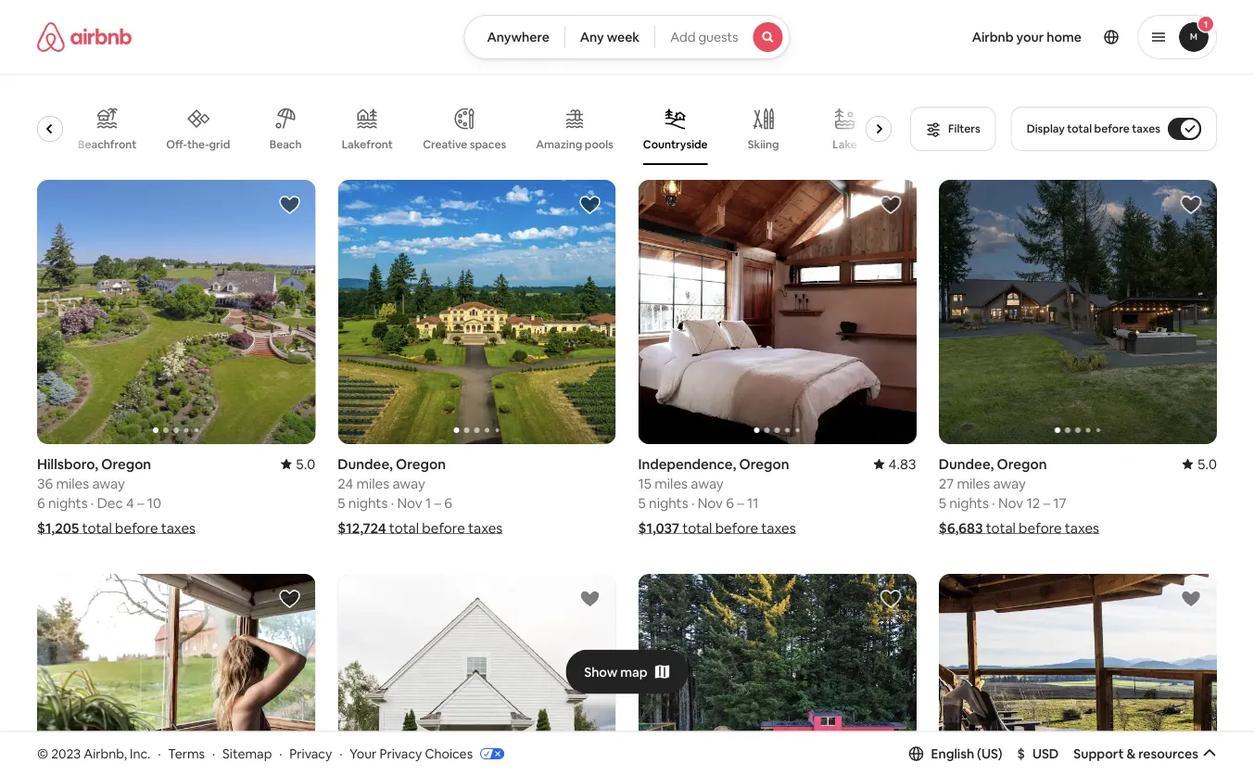 Task type: vqa. For each thing, say whether or not it's contained in the screenshot.
Managing
no



Task type: locate. For each thing, give the bounding box(es) containing it.
nights
[[48, 494, 88, 512], [349, 494, 388, 512], [649, 494, 689, 512], [950, 494, 989, 512]]

17
[[1054, 494, 1067, 512]]

1 horizontal spatial 5
[[639, 494, 646, 512]]

total inside display total before taxes button
[[1068, 121, 1093, 136]]

nights up "$6,683"
[[950, 494, 989, 512]]

anywhere
[[487, 29, 550, 45]]

privacy
[[290, 745, 332, 762], [380, 745, 422, 762]]

· inside dundee, oregon 27 miles away 5 nights · nov 12 – 17 $6,683 total before taxes
[[992, 494, 996, 512]]

2 5.0 from the left
[[1198, 455, 1218, 473]]

spaces
[[470, 137, 507, 152]]

1 – from the left
[[137, 494, 144, 512]]

4.83 out of 5 average rating image
[[874, 455, 917, 473]]

miles for 24
[[357, 475, 390, 493]]

·
[[91, 494, 94, 512], [391, 494, 394, 512], [692, 494, 695, 512], [992, 494, 996, 512], [158, 745, 161, 762], [212, 745, 215, 762], [279, 745, 282, 762], [340, 745, 343, 762]]

0 horizontal spatial privacy
[[290, 745, 332, 762]]

5.0 out of 5 average rating image
[[1183, 455, 1218, 473]]

grid
[[210, 137, 231, 151]]

0 horizontal spatial 5
[[338, 494, 345, 512]]

the-
[[188, 137, 210, 151]]

before down "12"
[[1019, 519, 1062, 537]]

away inside independence, oregon 15 miles away 5 nights · nov 6 – 11 $1,037 total before taxes
[[691, 475, 724, 493]]

nights inside dundee, oregon 27 miles away 5 nights · nov 12 – 17 $6,683 total before taxes
[[950, 494, 989, 512]]

add to wishlist: dundee, oregon image for 24 miles away
[[579, 194, 601, 216]]

None search field
[[464, 15, 791, 59]]

&
[[1127, 745, 1136, 762]]

miles inside dundee, oregon 24 miles away 5 nights · nov 1 – 6 $12,724 total before taxes
[[357, 475, 390, 493]]

2 away from the left
[[393, 475, 426, 493]]

– inside independence, oregon 15 miles away 5 nights · nov 6 – 11 $1,037 total before taxes
[[738, 494, 745, 512]]

–
[[137, 494, 144, 512], [434, 494, 441, 512], [738, 494, 745, 512], [1044, 494, 1051, 512]]

nights inside hillsboro, oregon 36 miles away 6 nights · dec 4 – 10 $1,205 total before taxes
[[48, 494, 88, 512]]

0 horizontal spatial add to wishlist: independence, oregon image
[[880, 194, 902, 216]]

1 nov from the left
[[397, 494, 423, 512]]

any
[[580, 29, 604, 45]]

dundee,
[[338, 455, 393, 473], [939, 455, 995, 473]]

total inside independence, oregon 15 miles away 5 nights · nov 6 – 11 $1,037 total before taxes
[[683, 519, 713, 537]]

3 nov from the left
[[999, 494, 1024, 512]]

5 down 27
[[939, 494, 947, 512]]

sitemap
[[223, 745, 272, 762]]

2 nights from the left
[[349, 494, 388, 512]]

4 miles from the left
[[958, 475, 991, 493]]

5 for 24
[[338, 494, 345, 512]]

0 horizontal spatial add to wishlist: dundee, oregon image
[[579, 194, 601, 216]]

miles inside hillsboro, oregon 36 miles away 6 nights · dec 4 – 10 $1,205 total before taxes
[[56, 475, 89, 493]]

1 horizontal spatial dundee,
[[939, 455, 995, 473]]

miles right 24
[[357, 475, 390, 493]]

5 for 15
[[639, 494, 646, 512]]

0 horizontal spatial 1
[[426, 494, 431, 512]]

miles
[[56, 475, 89, 493], [357, 475, 390, 493], [655, 475, 688, 493], [958, 475, 991, 493]]

1 vertical spatial add to wishlist: independence, oregon image
[[1181, 588, 1203, 610]]

1 horizontal spatial 1
[[1205, 18, 1209, 30]]

total right "$6,683"
[[986, 519, 1016, 537]]

1 5.0 from the left
[[296, 455, 316, 473]]

nights up '$1,205'
[[48, 494, 88, 512]]

total inside dundee, oregon 24 miles away 5 nights · nov 1 – 6 $12,724 total before taxes
[[389, 519, 419, 537]]

4 away from the left
[[994, 475, 1026, 493]]

2 – from the left
[[434, 494, 441, 512]]

total right $12,724
[[389, 519, 419, 537]]

5 inside independence, oregon 15 miles away 5 nights · nov 6 – 11 $1,037 total before taxes
[[639, 494, 646, 512]]

oregon
[[101, 455, 151, 473], [396, 455, 446, 473], [740, 455, 790, 473], [998, 455, 1048, 473]]

before down 11 on the bottom of page
[[716, 519, 759, 537]]

before inside dundee, oregon 27 miles away 5 nights · nov 12 – 17 $6,683 total before taxes
[[1019, 519, 1062, 537]]

1 vertical spatial 1
[[426, 494, 431, 512]]

5.0 for dundee, oregon 27 miles away 5 nights · nov 12 – 17 $6,683 total before taxes
[[1198, 455, 1218, 473]]

4 – from the left
[[1044, 494, 1051, 512]]

your
[[350, 745, 377, 762]]

add to wishlist: independence, oregon image
[[880, 194, 902, 216], [1181, 588, 1203, 610]]

1 horizontal spatial nov
[[698, 494, 723, 512]]

2 dundee, from the left
[[939, 455, 995, 473]]

your
[[1017, 29, 1045, 45]]

usd
[[1033, 745, 1059, 762]]

6 inside independence, oregon 15 miles away 5 nights · nov 6 – 11 $1,037 total before taxes
[[726, 494, 735, 512]]

3 6 from the left
[[726, 494, 735, 512]]

away inside dundee, oregon 27 miles away 5 nights · nov 12 – 17 $6,683 total before taxes
[[994, 475, 1026, 493]]

guests
[[699, 29, 739, 45]]

1 add to wishlist: dundee, oregon image from the left
[[579, 194, 601, 216]]

away right 24
[[393, 475, 426, 493]]

nights inside independence, oregon 15 miles away 5 nights · nov 6 – 11 $1,037 total before taxes
[[649, 494, 689, 512]]

your privacy choices link
[[350, 745, 505, 763]]

3 away from the left
[[691, 475, 724, 493]]

independence, oregon 15 miles away 5 nights · nov 6 – 11 $1,037 total before taxes
[[639, 455, 796, 537]]

1 5 from the left
[[338, 494, 345, 512]]

before right 'display'
[[1095, 121, 1130, 136]]

5.0 for hillsboro, oregon 36 miles away 6 nights · dec 4 – 10 $1,205 total before taxes
[[296, 455, 316, 473]]

3 5 from the left
[[939, 494, 947, 512]]

1 horizontal spatial privacy
[[380, 745, 422, 762]]

total down dec
[[82, 519, 112, 537]]

total inside hillsboro, oregon 36 miles away 6 nights · dec 4 – 10 $1,205 total before taxes
[[82, 519, 112, 537]]

taxes inside hillsboro, oregon 36 miles away 6 nights · dec 4 – 10 $1,205 total before taxes
[[161, 519, 196, 537]]

beach
[[270, 137, 302, 152]]

2 horizontal spatial 5
[[939, 494, 947, 512]]

4 oregon from the left
[[998, 455, 1048, 473]]

2 6 from the left
[[444, 494, 453, 512]]

away right 27
[[994, 475, 1026, 493]]

miles inside dundee, oregon 27 miles away 5 nights · nov 12 – 17 $6,683 total before taxes
[[958, 475, 991, 493]]

choices
[[425, 745, 473, 762]]

5 down 24
[[338, 494, 345, 512]]

taxes inside button
[[1133, 121, 1161, 136]]

nov for 1
[[397, 494, 423, 512]]

5 inside dundee, oregon 24 miles away 5 nights · nov 1 – 6 $12,724 total before taxes
[[338, 494, 345, 512]]

before inside dundee, oregon 24 miles away 5 nights · nov 1 – 6 $12,724 total before taxes
[[422, 519, 465, 537]]

1 horizontal spatial add to wishlist: dundee, oregon image
[[1181, 194, 1203, 216]]

away inside dundee, oregon 24 miles away 5 nights · nov 1 – 6 $12,724 total before taxes
[[393, 475, 426, 493]]

3 nights from the left
[[649, 494, 689, 512]]

15
[[639, 475, 652, 493]]

any week button
[[565, 15, 656, 59]]

2 oregon from the left
[[396, 455, 446, 473]]

dundee, up 24
[[338, 455, 393, 473]]

taxes for dundee, oregon 24 miles away 5 nights · nov 1 – 6 $12,724 total before taxes
[[468, 519, 503, 537]]

dundee, up 27
[[939, 455, 995, 473]]

total inside dundee, oregon 27 miles away 5 nights · nov 12 – 17 $6,683 total before taxes
[[986, 519, 1016, 537]]

taxes inside dundee, oregon 27 miles away 5 nights · nov 12 – 17 $6,683 total before taxes
[[1065, 519, 1100, 537]]

nights up $1,037 in the bottom of the page
[[649, 494, 689, 512]]

away down independence,
[[691, 475, 724, 493]]

4 nights from the left
[[950, 494, 989, 512]]

total
[[1068, 121, 1093, 136], [82, 519, 112, 537], [389, 519, 419, 537], [683, 519, 713, 537], [986, 519, 1016, 537]]

nov inside independence, oregon 15 miles away 5 nights · nov 6 – 11 $1,037 total before taxes
[[698, 494, 723, 512]]

0 horizontal spatial 5.0
[[296, 455, 316, 473]]

before
[[1095, 121, 1130, 136], [115, 519, 158, 537], [422, 519, 465, 537], [716, 519, 759, 537], [1019, 519, 1062, 537]]

5 for 27
[[939, 494, 947, 512]]

nights inside dundee, oregon 24 miles away 5 nights · nov 1 – 6 $12,724 total before taxes
[[349, 494, 388, 512]]

taxes inside dundee, oregon 24 miles away 5 nights · nov 1 – 6 $12,724 total before taxes
[[468, 519, 503, 537]]

1 away from the left
[[92, 475, 125, 493]]

total for dundee, oregon 27 miles away 5 nights · nov 12 – 17 $6,683 total before taxes
[[986, 519, 1016, 537]]

castles
[[3, 137, 42, 152]]

show map button
[[566, 650, 689, 694]]

oregon inside dundee, oregon 24 miles away 5 nights · nov 1 – 6 $12,724 total before taxes
[[396, 455, 446, 473]]

oregon inside hillsboro, oregon 36 miles away 6 nights · dec 4 – 10 $1,205 total before taxes
[[101, 455, 151, 473]]

pools
[[585, 137, 614, 152]]

· inside independence, oregon 15 miles away 5 nights · nov 6 – 11 $1,037 total before taxes
[[692, 494, 695, 512]]

group
[[0, 93, 900, 165], [37, 180, 316, 444], [338, 180, 616, 444], [639, 180, 917, 444], [939, 180, 1218, 444], [37, 574, 316, 776], [338, 574, 616, 776], [639, 574, 917, 776], [939, 574, 1218, 776]]

1
[[1205, 18, 1209, 30], [426, 494, 431, 512]]

2 horizontal spatial 6
[[726, 494, 735, 512]]

3 miles from the left
[[655, 475, 688, 493]]

2 miles from the left
[[357, 475, 390, 493]]

creative spaces
[[424, 137, 507, 152]]

5 down '15'
[[639, 494, 646, 512]]

total right $1,037 in the bottom of the page
[[683, 519, 713, 537]]

miles down independence,
[[655, 475, 688, 493]]

total for independence, oregon 15 miles away 5 nights · nov 6 – 11 $1,037 total before taxes
[[683, 519, 713, 537]]

english (us)
[[932, 745, 1003, 762]]

airbnb your home
[[973, 29, 1082, 45]]

1 nights from the left
[[48, 494, 88, 512]]

lake
[[834, 137, 858, 152]]

away up dec
[[92, 475, 125, 493]]

nov inside dundee, oregon 27 miles away 5 nights · nov 12 – 17 $6,683 total before taxes
[[999, 494, 1024, 512]]

1 oregon from the left
[[101, 455, 151, 473]]

before inside hillsboro, oregon 36 miles away 6 nights · dec 4 – 10 $1,205 total before taxes
[[115, 519, 158, 537]]

profile element
[[813, 0, 1218, 74]]

3 – from the left
[[738, 494, 745, 512]]

before right $12,724
[[422, 519, 465, 537]]

1 dundee, from the left
[[338, 455, 393, 473]]

0 horizontal spatial dundee,
[[338, 455, 393, 473]]

nights up $12,724
[[349, 494, 388, 512]]

$ usd
[[1018, 745, 1059, 762]]

dundee, oregon 24 miles away 5 nights · nov 1 – 6 $12,724 total before taxes
[[338, 455, 503, 537]]

nov
[[397, 494, 423, 512], [698, 494, 723, 512], [999, 494, 1024, 512]]

show map
[[585, 664, 648, 680]]

– inside hillsboro, oregon 36 miles away 6 nights · dec 4 – 10 $1,205 total before taxes
[[137, 494, 144, 512]]

display
[[1027, 121, 1065, 136]]

dundee, for 24
[[338, 455, 393, 473]]

nov for 6
[[698, 494, 723, 512]]

0 horizontal spatial 6
[[37, 494, 45, 512]]

1 horizontal spatial 6
[[444, 494, 453, 512]]

taxes inside independence, oregon 15 miles away 5 nights · nov 6 – 11 $1,037 total before taxes
[[762, 519, 796, 537]]

away
[[92, 475, 125, 493], [393, 475, 426, 493], [691, 475, 724, 493], [994, 475, 1026, 493]]

oregon inside independence, oregon 15 miles away 5 nights · nov 6 – 11 $1,037 total before taxes
[[740, 455, 790, 473]]

before down the 4
[[115, 519, 158, 537]]

0 horizontal spatial nov
[[397, 494, 423, 512]]

oregon inside dundee, oregon 27 miles away 5 nights · nov 12 – 17 $6,683 total before taxes
[[998, 455, 1048, 473]]

3 oregon from the left
[[740, 455, 790, 473]]

· inside dundee, oregon 24 miles away 5 nights · nov 1 – 6 $12,724 total before taxes
[[391, 494, 394, 512]]

miles inside independence, oregon 15 miles away 5 nights · nov 6 – 11 $1,037 total before taxes
[[655, 475, 688, 493]]

1 6 from the left
[[37, 494, 45, 512]]

nov inside dundee, oregon 24 miles away 5 nights · nov 1 – 6 $12,724 total before taxes
[[397, 494, 423, 512]]

miles right 27
[[958, 475, 991, 493]]

12
[[1027, 494, 1041, 512]]

show
[[585, 664, 618, 680]]

independence,
[[639, 455, 737, 473]]

5
[[338, 494, 345, 512], [639, 494, 646, 512], [939, 494, 947, 512]]

– inside dundee, oregon 24 miles away 5 nights · nov 1 – 6 $12,724 total before taxes
[[434, 494, 441, 512]]

add to wishlist: dundee, oregon image
[[579, 194, 601, 216], [1181, 194, 1203, 216]]

1 inside dropdown button
[[1205, 18, 1209, 30]]

2 5 from the left
[[639, 494, 646, 512]]

privacy left your
[[290, 745, 332, 762]]

oregon for 1
[[396, 455, 446, 473]]

before inside independence, oregon 15 miles away 5 nights · nov 6 – 11 $1,037 total before taxes
[[716, 519, 759, 537]]

dundee, inside dundee, oregon 24 miles away 5 nights · nov 1 – 6 $12,724 total before taxes
[[338, 455, 393, 473]]

before for independence, oregon 15 miles away 5 nights · nov 6 – 11 $1,037 total before taxes
[[716, 519, 759, 537]]

map
[[621, 664, 648, 680]]

2 nov from the left
[[698, 494, 723, 512]]

5 inside dundee, oregon 27 miles away 5 nights · nov 12 – 17 $6,683 total before taxes
[[939, 494, 947, 512]]

english (us) button
[[909, 745, 1003, 762]]

countryside
[[644, 137, 709, 152]]

©
[[37, 745, 48, 762]]

total right 'display'
[[1068, 121, 1093, 136]]

week
[[607, 29, 640, 45]]

terms · sitemap · privacy
[[168, 745, 332, 762]]

10
[[147, 494, 161, 512]]

– inside dundee, oregon 27 miles away 5 nights · nov 12 – 17 $6,683 total before taxes
[[1044, 494, 1051, 512]]

0 vertical spatial 1
[[1205, 18, 1209, 30]]

taxes
[[1133, 121, 1161, 136], [161, 519, 196, 537], [468, 519, 503, 537], [762, 519, 796, 537], [1065, 519, 1100, 537]]

oregon for 4
[[101, 455, 151, 473]]

away inside hillsboro, oregon 36 miles away 6 nights · dec 4 – 10 $1,205 total before taxes
[[92, 475, 125, 493]]

airbnb your home link
[[961, 18, 1093, 57]]

dundee, oregon 27 miles away 5 nights · nov 12 – 17 $6,683 total before taxes
[[939, 455, 1100, 537]]

dundee, inside dundee, oregon 27 miles away 5 nights · nov 12 – 17 $6,683 total before taxes
[[939, 455, 995, 473]]

2 horizontal spatial nov
[[999, 494, 1024, 512]]

miles down hillsboro,
[[56, 475, 89, 493]]

oregon for 12
[[998, 455, 1048, 473]]

2 add to wishlist: dundee, oregon image from the left
[[1181, 194, 1203, 216]]

5.0
[[296, 455, 316, 473], [1198, 455, 1218, 473]]

1 miles from the left
[[56, 475, 89, 493]]

privacy right your
[[380, 745, 422, 762]]

1 horizontal spatial 5.0
[[1198, 455, 1218, 473]]

add
[[671, 29, 696, 45]]



Task type: describe. For each thing, give the bounding box(es) containing it.
miles for 15
[[655, 475, 688, 493]]

support & resources button
[[1074, 745, 1218, 762]]

oregon for 6
[[740, 455, 790, 473]]

terms link
[[168, 745, 205, 762]]

amazing pools
[[537, 137, 614, 152]]

before for hillsboro, oregon 36 miles away 6 nights · dec 4 – 10 $1,205 total before taxes
[[115, 519, 158, 537]]

36
[[37, 475, 53, 493]]

1 inside dundee, oregon 24 miles away 5 nights · nov 1 – 6 $12,724 total before taxes
[[426, 494, 431, 512]]

– for 17
[[1044, 494, 1051, 512]]

before for dundee, oregon 27 miles away 5 nights · nov 12 – 17 $6,683 total before taxes
[[1019, 519, 1062, 537]]

1 button
[[1138, 15, 1218, 59]]

total for hillsboro, oregon 36 miles away 6 nights · dec 4 – 10 $1,205 total before taxes
[[82, 519, 112, 537]]

your privacy choices
[[350, 745, 473, 762]]

anywhere button
[[464, 15, 566, 59]]

skiing
[[749, 137, 780, 152]]

$
[[1018, 745, 1026, 762]]

6 inside dundee, oregon 24 miles away 5 nights · nov 1 – 6 $12,724 total before taxes
[[444, 494, 453, 512]]

1 privacy from the left
[[290, 745, 332, 762]]

before inside button
[[1095, 121, 1130, 136]]

beachfront
[[78, 137, 137, 152]]

airbnb,
[[84, 745, 127, 762]]

nights for 27
[[950, 494, 989, 512]]

© 2023 airbnb, inc. ·
[[37, 745, 161, 762]]

off-the-grid
[[167, 137, 231, 151]]

$1,205
[[37, 519, 79, 537]]

privacy link
[[290, 745, 332, 762]]

24
[[338, 475, 354, 493]]

add to wishlist: scotts mills, oregon image
[[278, 588, 301, 610]]

2023
[[51, 745, 81, 762]]

home
[[1047, 29, 1082, 45]]

group containing off-the-grid
[[0, 93, 900, 165]]

6 inside hillsboro, oregon 36 miles away 6 nights · dec 4 – 10 $1,205 total before taxes
[[37, 494, 45, 512]]

(us)
[[978, 745, 1003, 762]]

add guests button
[[655, 15, 791, 59]]

sitemap link
[[223, 745, 272, 762]]

add guests
[[671, 29, 739, 45]]

dec
[[97, 494, 123, 512]]

support
[[1074, 745, 1124, 762]]

nov for 12
[[999, 494, 1024, 512]]

filters button
[[911, 107, 997, 151]]

4
[[126, 494, 134, 512]]

– for 6
[[434, 494, 441, 512]]

miles for 27
[[958, 475, 991, 493]]

english
[[932, 745, 975, 762]]

add to wishlist: hillsboro, oregon image
[[579, 588, 601, 610]]

2 privacy from the left
[[380, 745, 422, 762]]

5.0 out of 5 average rating image
[[281, 455, 316, 473]]

add to wishlist: philomath, oregon image
[[880, 588, 902, 610]]

11
[[748, 494, 759, 512]]

before for dundee, oregon 24 miles away 5 nights · nov 1 – 6 $12,724 total before taxes
[[422, 519, 465, 537]]

none search field containing anywhere
[[464, 15, 791, 59]]

away for 4
[[92, 475, 125, 493]]

resources
[[1139, 745, 1199, 762]]

· inside hillsboro, oregon 36 miles away 6 nights · dec 4 – 10 $1,205 total before taxes
[[91, 494, 94, 512]]

hillsboro,
[[37, 455, 98, 473]]

4.83
[[889, 455, 917, 473]]

27
[[939, 475, 954, 493]]

display total before taxes button
[[1012, 107, 1218, 151]]

taxes for dundee, oregon 27 miles away 5 nights · nov 12 – 17 $6,683 total before taxes
[[1065, 519, 1100, 537]]

0 vertical spatial add to wishlist: independence, oregon image
[[880, 194, 902, 216]]

support & resources
[[1074, 745, 1199, 762]]

taxes for independence, oregon 15 miles away 5 nights · nov 6 – 11 $1,037 total before taxes
[[762, 519, 796, 537]]

display total before taxes
[[1027, 121, 1161, 136]]

miles for 36
[[56, 475, 89, 493]]

dundee, for 27
[[939, 455, 995, 473]]

nights for 24
[[349, 494, 388, 512]]

terms
[[168, 745, 205, 762]]

inc.
[[130, 745, 151, 762]]

away for 1
[[393, 475, 426, 493]]

– for 10
[[137, 494, 144, 512]]

away for 6
[[691, 475, 724, 493]]

– for 11
[[738, 494, 745, 512]]

filters
[[949, 121, 981, 136]]

total for dundee, oregon 24 miles away 5 nights · nov 1 – 6 $12,724 total before taxes
[[389, 519, 419, 537]]

nights for 15
[[649, 494, 689, 512]]

$1,037
[[639, 519, 680, 537]]

off-
[[167, 137, 188, 151]]

1 horizontal spatial add to wishlist: independence, oregon image
[[1181, 588, 1203, 610]]

add to wishlist: hillsboro, oregon image
[[278, 194, 301, 216]]

$6,683
[[939, 519, 983, 537]]

airbnb
[[973, 29, 1014, 45]]

$12,724
[[338, 519, 386, 537]]

amazing
[[537, 137, 583, 152]]

lakefront
[[342, 137, 393, 152]]

taxes for hillsboro, oregon 36 miles away 6 nights · dec 4 – 10 $1,205 total before taxes
[[161, 519, 196, 537]]

nights for 36
[[48, 494, 88, 512]]

creative
[[424, 137, 468, 152]]

hillsboro, oregon 36 miles away 6 nights · dec 4 – 10 $1,205 total before taxes
[[37, 455, 196, 537]]

any week
[[580, 29, 640, 45]]

add to wishlist: dundee, oregon image for 27 miles away
[[1181, 194, 1203, 216]]

away for 12
[[994, 475, 1026, 493]]



